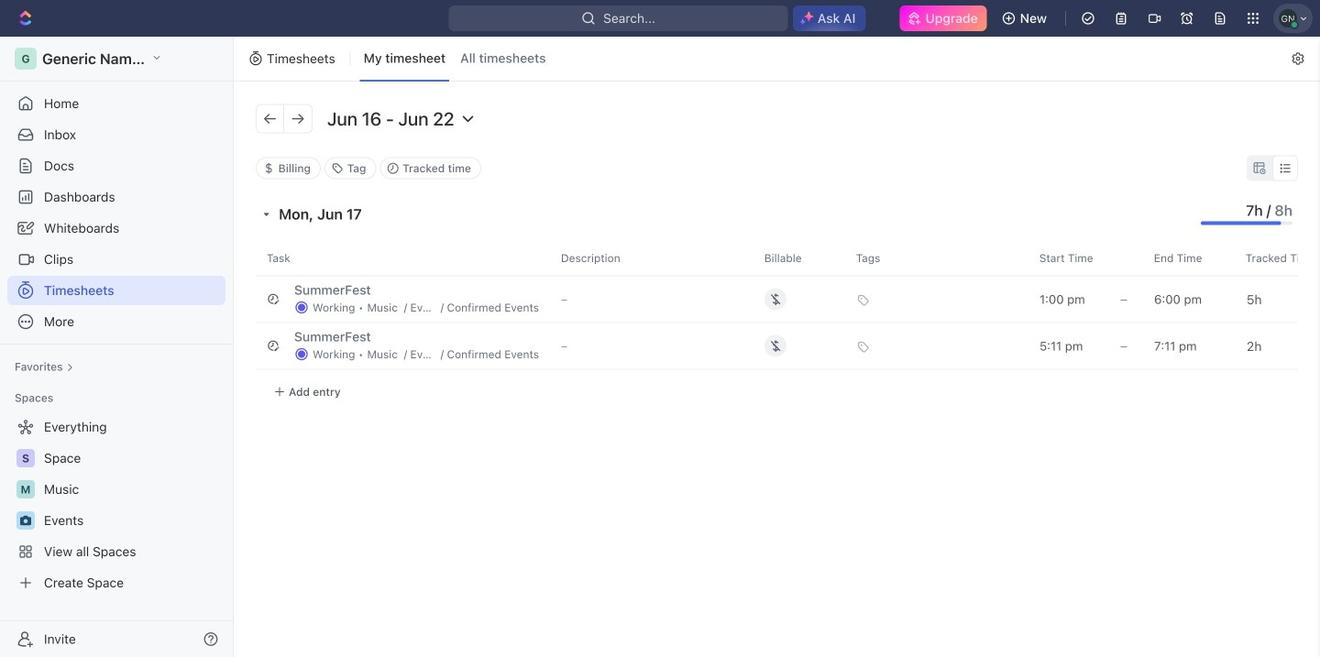 Task type: describe. For each thing, give the bounding box(es) containing it.
tree inside sidebar navigation
[[7, 413, 226, 598]]

— text field
[[1235, 277, 1321, 321]]

generic name's workspace, , element
[[15, 48, 37, 70]]



Task type: locate. For each thing, give the bounding box(es) containing it.
space, , element
[[17, 449, 35, 468]]

sidebar navigation
[[0, 37, 238, 658]]

tab list
[[360, 37, 550, 82]]

tree
[[7, 413, 226, 598]]

— text field
[[1235, 324, 1321, 368]]

camera image
[[20, 515, 31, 526]]

music, , element
[[17, 481, 35, 499]]



Task type: vqa. For each thing, say whether or not it's contained in the screenshot.
the Space, , Element
yes



